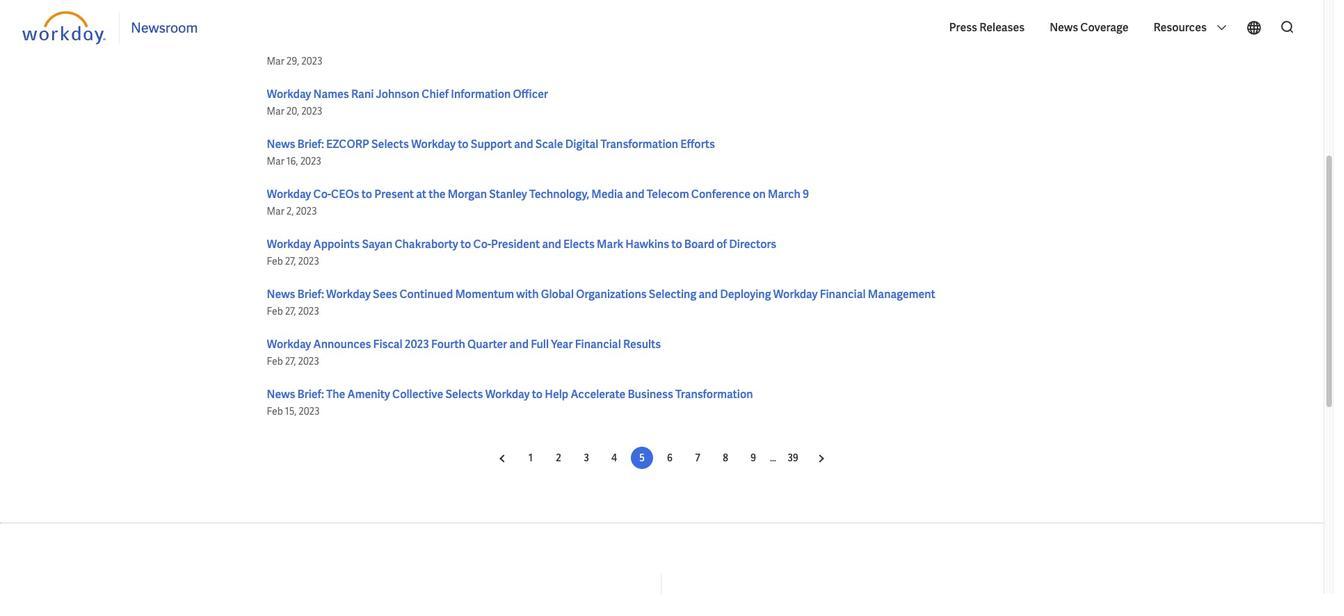 Task type: vqa. For each thing, say whether or not it's contained in the screenshot.
bottom AUG
no



Task type: describe. For each thing, give the bounding box(es) containing it.
directors
[[729, 237, 777, 252]]

feb inside workday appoints sayan chakraborty to co-president and elects mark hawkins to board of directors feb 27, 2023
[[267, 255, 283, 268]]

ezcorp
[[326, 137, 369, 152]]

releases
[[980, 20, 1025, 35]]

resources
[[1154, 20, 1209, 35]]

news brief: ezcorp selects workday to support and scale digital transformation efforts mar 16, 2023
[[267, 137, 715, 168]]

2
[[556, 452, 561, 465]]

appoints
[[313, 237, 360, 252]]

on
[[753, 187, 766, 202]]

27, for workday
[[285, 255, 296, 268]]

efforts
[[681, 137, 715, 152]]

6
[[667, 452, 673, 465]]

of
[[717, 237, 727, 252]]

1 link
[[520, 447, 542, 470]]

mar inside news brief: ezcorp selects workday to support and scale digital transformation efforts mar 16, 2023
[[267, 155, 284, 168]]

1 mar from the top
[[267, 55, 284, 67]]

president
[[491, 237, 540, 252]]

stanley
[[489, 187, 527, 202]]

1
[[529, 452, 533, 465]]

3
[[584, 452, 589, 465]]

organizations
[[576, 287, 647, 302]]

brief: for workday
[[298, 287, 324, 302]]

to right chakraborty
[[461, 237, 471, 252]]

financial inside news brief: workday sees continued momentum with global organizations selecting and deploying workday financial management feb 27, 2023
[[820, 287, 866, 302]]

with
[[516, 287, 539, 302]]

global
[[541, 287, 574, 302]]

press
[[950, 20, 978, 35]]

to inside workday co-ceos to present at the morgan stanley technology, media and telecom conference on march 9 mar 2, 2023
[[362, 187, 372, 202]]

transformation inside news brief: ezcorp selects workday to support and scale digital transformation efforts mar 16, 2023
[[601, 137, 679, 152]]

feb inside news brief: workday sees continued momentum with global organizations selecting and deploying workday financial management feb 27, 2023
[[267, 305, 283, 318]]

amenity
[[348, 388, 390, 402]]

news for news brief: workday sees continued momentum with global organizations selecting and deploying workday financial management feb 27, 2023
[[267, 287, 295, 302]]

workday inside workday appoints sayan chakraborty to co-president and elects mark hawkins to board of directors feb 27, 2023
[[267, 237, 311, 252]]

press releases link
[[943, 10, 1032, 46]]

brief: for ezcorp
[[298, 137, 324, 152]]

news for news coverage
[[1050, 20, 1079, 35]]

show previous page image
[[500, 455, 508, 463]]

mark
[[597, 237, 624, 252]]

management
[[868, 287, 936, 302]]

news brief: ezcorp selects workday to support and scale digital transformation efforts link
[[267, 137, 715, 152]]

and inside 'workday announces fiscal 2023 fourth quarter and full year financial results feb 27, 2023'
[[510, 337, 529, 352]]

technology,
[[530, 187, 590, 202]]

5
[[640, 452, 645, 465]]

announces
[[313, 337, 371, 352]]

brief: for the
[[298, 388, 324, 402]]

fourth
[[431, 337, 465, 352]]

selects inside news brief: the amenity collective selects workday to help accelerate business transformation feb 15, 2023
[[446, 388, 483, 402]]

…
[[770, 452, 777, 465]]

27, inside 'workday announces fiscal 2023 fourth quarter and full year financial results feb 27, 2023'
[[285, 356, 296, 368]]

27, for news
[[285, 305, 296, 318]]

4
[[612, 452, 617, 465]]

full
[[531, 337, 549, 352]]

9 link
[[742, 447, 765, 470]]

globe icon image
[[1246, 19, 1263, 36]]

workday announces fiscal 2023 fourth quarter and full year financial results link
[[267, 337, 661, 352]]

help
[[545, 388, 569, 402]]

digital
[[565, 137, 599, 152]]

7
[[695, 452, 700, 465]]

chakraborty
[[395, 237, 458, 252]]

coverage
[[1081, 20, 1129, 35]]

workday inside news brief: ezcorp selects workday to support and scale digital transformation efforts mar 16, 2023
[[411, 137, 456, 152]]

continued
[[400, 287, 453, 302]]

co- inside workday co-ceos to present at the morgan stanley technology, media and telecom conference on march 9 mar 2, 2023
[[313, 187, 331, 202]]

elects
[[564, 237, 595, 252]]

resources link
[[1147, 10, 1235, 46]]

workday inside news brief: the amenity collective selects workday to help accelerate business transformation feb 15, 2023
[[485, 388, 530, 402]]

news brief: workday sees continued momentum with global organizations selecting and deploying workday financial management link
[[267, 287, 936, 302]]

news brief: the amenity collective selects workday to help accelerate business transformation link
[[267, 388, 753, 402]]

board
[[685, 237, 715, 252]]

ceos
[[331, 187, 359, 202]]

2023 down announces at the bottom of the page
[[298, 356, 319, 368]]

transformation inside news brief: the amenity collective selects workday to help accelerate business transformation feb 15, 2023
[[676, 388, 753, 402]]

2 link
[[548, 447, 570, 470]]

sees
[[373, 287, 397, 302]]

go to the newsroom homepage image
[[22, 11, 108, 45]]

and inside workday appoints sayan chakraborty to co-president and elects mark hawkins to board of directors feb 27, 2023
[[542, 237, 561, 252]]

newsroom
[[131, 19, 198, 37]]

6 link
[[659, 447, 681, 470]]

2023 inside news brief: workday sees continued momentum with global organizations selecting and deploying workday financial management feb 27, 2023
[[298, 305, 319, 318]]

news brief: the amenity collective selects workday to help accelerate business transformation feb 15, 2023
[[267, 388, 753, 418]]

7 link
[[687, 447, 709, 470]]

current page 5 element
[[631, 452, 653, 465]]



Task type: locate. For each thing, give the bounding box(es) containing it.
hawkins
[[626, 237, 669, 252]]

sayan
[[362, 237, 393, 252]]

press releases
[[950, 20, 1025, 35]]

0 vertical spatial 9
[[803, 187, 809, 202]]

workday names rani johnson chief information officer mar 20, 2023
[[267, 87, 548, 118]]

0 vertical spatial financial
[[820, 287, 866, 302]]

news for news brief: the amenity collective selects workday to help accelerate business transformation feb 15, 2023
[[267, 388, 295, 402]]

present
[[375, 187, 414, 202]]

collective
[[392, 388, 443, 402]]

4 feb from the top
[[267, 406, 283, 418]]

news inside news brief: workday sees continued momentum with global organizations selecting and deploying workday financial management feb 27, 2023
[[267, 287, 295, 302]]

financial right year in the bottom left of the page
[[575, 337, 621, 352]]

deploying
[[720, 287, 771, 302]]

mar
[[267, 55, 284, 67], [267, 105, 284, 118], [267, 155, 284, 168], [267, 205, 284, 218]]

2023 inside workday appoints sayan chakraborty to co-president and elects mark hawkins to board of directors feb 27, 2023
[[298, 255, 319, 268]]

1 27, from the top
[[285, 255, 296, 268]]

to right ceos
[[362, 187, 372, 202]]

0 vertical spatial transformation
[[601, 137, 679, 152]]

transformation
[[601, 137, 679, 152], [676, 388, 753, 402]]

selects right ezcorp
[[372, 137, 409, 152]]

and right selecting
[[699, 287, 718, 302]]

workday inside 'workday announces fiscal 2023 fourth quarter and full year financial results feb 27, 2023'
[[267, 337, 311, 352]]

morgan
[[448, 187, 487, 202]]

9 left …
[[751, 452, 756, 465]]

workday down 2,
[[267, 237, 311, 252]]

and left elects
[[542, 237, 561, 252]]

co- inside workday appoints sayan chakraborty to co-president and elects mark hawkins to board of directors feb 27, 2023
[[474, 237, 491, 252]]

workday appoints sayan chakraborty to co-president and elects mark hawkins to board of directors feb 27, 2023
[[267, 237, 777, 268]]

1 vertical spatial financial
[[575, 337, 621, 352]]

workday up 2,
[[267, 187, 311, 202]]

news coverage
[[1050, 20, 1129, 35]]

information
[[451, 87, 511, 102]]

2023 down appoints
[[298, 255, 319, 268]]

selects down 'workday announces fiscal 2023 fourth quarter and full year financial results feb 27, 2023'
[[446, 388, 483, 402]]

3 feb from the top
[[267, 356, 283, 368]]

brief: inside news brief: ezcorp selects workday to support and scale digital transformation efforts mar 16, 2023
[[298, 137, 324, 152]]

and right 'media'
[[626, 187, 645, 202]]

quarter
[[468, 337, 508, 352]]

0 vertical spatial selects
[[372, 137, 409, 152]]

4 mar from the top
[[267, 205, 284, 218]]

mar left 2,
[[267, 205, 284, 218]]

workday down workday names rani johnson chief information officer mar 20, 2023
[[411, 137, 456, 152]]

0 horizontal spatial selects
[[372, 137, 409, 152]]

news inside news brief: ezcorp selects workday to support and scale digital transformation efforts mar 16, 2023
[[267, 137, 295, 152]]

2023 right the fiscal
[[405, 337, 429, 352]]

chief
[[422, 87, 449, 102]]

3 link
[[575, 447, 598, 470]]

mar 29, 2023
[[267, 55, 323, 67]]

co- up momentum
[[474, 237, 491, 252]]

feb inside 'workday announces fiscal 2023 fourth quarter and full year financial results feb 27, 2023'
[[267, 356, 283, 368]]

workday left sees
[[326, 287, 371, 302]]

feb
[[267, 255, 283, 268], [267, 305, 283, 318], [267, 356, 283, 368], [267, 406, 283, 418]]

workday announces fiscal 2023 fourth quarter and full year financial results feb 27, 2023
[[267, 337, 661, 368]]

and inside news brief: ezcorp selects workday to support and scale digital transformation efforts mar 16, 2023
[[514, 137, 533, 152]]

names
[[313, 87, 349, 102]]

march
[[768, 187, 801, 202]]

support
[[471, 137, 512, 152]]

2023 up announces at the bottom of the page
[[298, 305, 319, 318]]

0 vertical spatial co-
[[313, 187, 331, 202]]

mar inside workday co-ceos to present at the morgan stanley technology, media and telecom conference on march 9 mar 2, 2023
[[267, 205, 284, 218]]

16,
[[287, 155, 298, 168]]

financial
[[820, 287, 866, 302], [575, 337, 621, 352]]

27, inside workday appoints sayan chakraborty to co-president and elects mark hawkins to board of directors feb 27, 2023
[[285, 255, 296, 268]]

workday up 20,
[[267, 87, 311, 102]]

39 link
[[782, 447, 804, 470]]

johnson
[[376, 87, 420, 102]]

2 vertical spatial brief:
[[298, 388, 324, 402]]

3 mar from the top
[[267, 155, 284, 168]]

2023 right 2,
[[296, 205, 317, 218]]

brief:
[[298, 137, 324, 152], [298, 287, 324, 302], [298, 388, 324, 402]]

telecom
[[647, 187, 689, 202]]

and left full on the bottom left
[[510, 337, 529, 352]]

20,
[[287, 105, 299, 118]]

feb inside news brief: the amenity collective selects workday to help accelerate business transformation feb 15, 2023
[[267, 406, 283, 418]]

1 brief: from the top
[[298, 137, 324, 152]]

3 27, from the top
[[285, 356, 296, 368]]

2 27, from the top
[[285, 305, 296, 318]]

workday co-ceos to present at the morgan stanley technology, media and telecom conference on march 9 link
[[267, 187, 809, 202]]

1 vertical spatial co-
[[474, 237, 491, 252]]

workday inside workday co-ceos to present at the morgan stanley technology, media and telecom conference on march 9 mar 2, 2023
[[267, 187, 311, 202]]

1 vertical spatial 27,
[[285, 305, 296, 318]]

to left help
[[532, 388, 543, 402]]

29,
[[287, 55, 299, 67]]

financial left management on the right of the page
[[820, 287, 866, 302]]

None search field
[[1271, 13, 1302, 42]]

mar left 16,
[[267, 155, 284, 168]]

2 mar from the top
[[267, 105, 284, 118]]

0 vertical spatial brief:
[[298, 137, 324, 152]]

15,
[[285, 406, 297, 418]]

show next page image
[[816, 455, 824, 463]]

8 link
[[715, 447, 737, 470]]

2023 inside workday co-ceos to present at the morgan stanley technology, media and telecom conference on march 9 mar 2, 2023
[[296, 205, 317, 218]]

to inside news brief: ezcorp selects workday to support and scale digital transformation efforts mar 16, 2023
[[458, 137, 469, 152]]

1 vertical spatial 9
[[751, 452, 756, 465]]

and inside workday co-ceos to present at the morgan stanley technology, media and telecom conference on march 9 mar 2, 2023
[[626, 187, 645, 202]]

2023 inside news brief: the amenity collective selects workday to help accelerate business transformation feb 15, 2023
[[299, 406, 320, 418]]

1 feb from the top
[[267, 255, 283, 268]]

mar left 29,
[[267, 55, 284, 67]]

mar inside workday names rani johnson chief information officer mar 20, 2023
[[267, 105, 284, 118]]

2023 right 16,
[[300, 155, 321, 168]]

newsroom link
[[131, 19, 198, 37]]

1 horizontal spatial selects
[[446, 388, 483, 402]]

brief: inside news brief: workday sees continued momentum with global organizations selecting and deploying workday financial management feb 27, 2023
[[298, 287, 324, 302]]

and
[[514, 137, 533, 152], [626, 187, 645, 202], [542, 237, 561, 252], [699, 287, 718, 302], [510, 337, 529, 352]]

1 horizontal spatial financial
[[820, 287, 866, 302]]

9
[[803, 187, 809, 202], [751, 452, 756, 465]]

selecting
[[649, 287, 697, 302]]

0 horizontal spatial financial
[[575, 337, 621, 352]]

mar left 20,
[[267, 105, 284, 118]]

0 vertical spatial 27,
[[285, 255, 296, 268]]

to
[[458, 137, 469, 152], [362, 187, 372, 202], [461, 237, 471, 252], [672, 237, 682, 252], [532, 388, 543, 402]]

workday left help
[[485, 388, 530, 402]]

news inside news brief: the amenity collective selects workday to help accelerate business transformation feb 15, 2023
[[267, 388, 295, 402]]

to inside news brief: the amenity collective selects workday to help accelerate business transformation feb 15, 2023
[[532, 388, 543, 402]]

transformation right business
[[676, 388, 753, 402]]

selects inside news brief: ezcorp selects workday to support and scale digital transformation efforts mar 16, 2023
[[372, 137, 409, 152]]

workday left announces at the bottom of the page
[[267, 337, 311, 352]]

brief: down appoints
[[298, 287, 324, 302]]

2023 right 29,
[[301, 55, 323, 67]]

2023 inside news brief: ezcorp selects workday to support and scale digital transformation efforts mar 16, 2023
[[300, 155, 321, 168]]

scale
[[536, 137, 563, 152]]

1 horizontal spatial co-
[[474, 237, 491, 252]]

2 brief: from the top
[[298, 287, 324, 302]]

brief: up 16,
[[298, 137, 324, 152]]

media
[[592, 187, 623, 202]]

momentum
[[455, 287, 514, 302]]

and inside news brief: workday sees continued momentum with global organizations selecting and deploying workday financial management feb 27, 2023
[[699, 287, 718, 302]]

workday names rani johnson chief information officer link
[[267, 87, 548, 102]]

1 vertical spatial transformation
[[676, 388, 753, 402]]

fiscal
[[373, 337, 403, 352]]

brief: left 'the'
[[298, 388, 324, 402]]

the
[[429, 187, 446, 202]]

0 horizontal spatial 9
[[751, 452, 756, 465]]

results
[[623, 337, 661, 352]]

news for news brief: ezcorp selects workday to support and scale digital transformation efforts mar 16, 2023
[[267, 137, 295, 152]]

workday appoints sayan chakraborty to co-president and elects mark hawkins to board of directors link
[[267, 237, 777, 252]]

year
[[551, 337, 573, 352]]

business
[[628, 388, 673, 402]]

officer
[[513, 87, 548, 102]]

news coverage link
[[1043, 10, 1136, 46]]

and left scale
[[514, 137, 533, 152]]

39
[[788, 452, 799, 465]]

brief: inside news brief: the amenity collective selects workday to help accelerate business transformation feb 15, 2023
[[298, 388, 324, 402]]

conference
[[692, 187, 751, 202]]

1 horizontal spatial 9
[[803, 187, 809, 202]]

2 vertical spatial 27,
[[285, 356, 296, 368]]

2023 right 20,
[[301, 105, 322, 118]]

9 inside workday co-ceos to present at the morgan stanley technology, media and telecom conference on march 9 mar 2, 2023
[[803, 187, 809, 202]]

to left board
[[672, 237, 682, 252]]

transformation up telecom
[[601, 137, 679, 152]]

2 feb from the top
[[267, 305, 283, 318]]

1 vertical spatial brief:
[[298, 287, 324, 302]]

1 vertical spatial selects
[[446, 388, 483, 402]]

co- up appoints
[[313, 187, 331, 202]]

4 link
[[603, 447, 626, 470]]

rani
[[351, 87, 374, 102]]

0 horizontal spatial co-
[[313, 187, 331, 202]]

accelerate
[[571, 388, 626, 402]]

3 brief: from the top
[[298, 388, 324, 402]]

8
[[723, 452, 728, 465]]

2,
[[287, 205, 294, 218]]

to left support
[[458, 137, 469, 152]]

the
[[326, 388, 345, 402]]

workday co-ceos to present at the morgan stanley technology, media and telecom conference on march 9 mar 2, 2023
[[267, 187, 809, 218]]

at
[[416, 187, 427, 202]]

2023 right 15,
[[299, 406, 320, 418]]

financial inside 'workday announces fiscal 2023 fourth quarter and full year financial results feb 27, 2023'
[[575, 337, 621, 352]]

news brief: workday sees continued momentum with global organizations selecting and deploying workday financial management feb 27, 2023
[[267, 287, 936, 318]]

27, inside news brief: workday sees continued momentum with global organizations selecting and deploying workday financial management feb 27, 2023
[[285, 305, 296, 318]]

2023 inside workday names rani johnson chief information officer mar 20, 2023
[[301, 105, 322, 118]]

27,
[[285, 255, 296, 268], [285, 305, 296, 318], [285, 356, 296, 368]]

9 right march on the top
[[803, 187, 809, 202]]

workday right deploying
[[774, 287, 818, 302]]

workday inside workday names rani johnson chief information officer mar 20, 2023
[[267, 87, 311, 102]]



